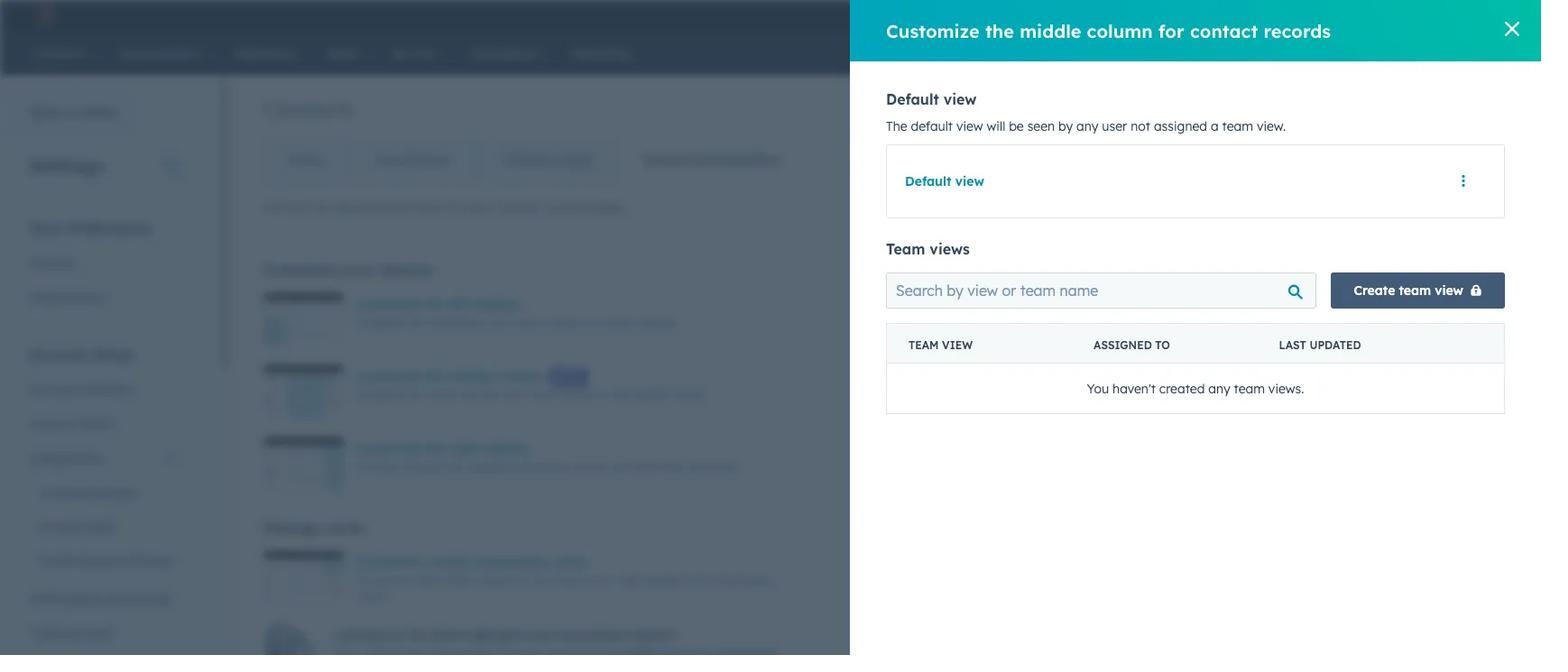 Task type: vqa. For each thing, say whether or not it's contained in the screenshot.
Task queues's Task
no



Task type: locate. For each thing, give the bounding box(es) containing it.
can
[[445, 460, 464, 474]]

marketplace downloads
[[29, 591, 172, 607]]

defaults
[[81, 382, 131, 398]]

2
[[1485, 7, 1491, 22]]

2 vertical spatial cards
[[553, 554, 587, 570]]

sidebar left "an"
[[645, 574, 684, 588]]

information down customize the left sidebar button
[[428, 316, 488, 329]]

a right shown
[[532, 574, 538, 588]]

1 account from the top
[[29, 346, 87, 364]]

1 horizontal spatial of
[[687, 574, 697, 588]]

to
[[1155, 338, 1170, 352]]

view inside button
[[1435, 282, 1464, 299]]

your left contact
[[463, 199, 490, 216]]

a
[[1211, 118, 1219, 134], [532, 574, 538, 588]]

tables?
[[632, 628, 677, 644]]

will
[[987, 118, 1006, 134]]

customize inside customize the left sidebar configure the information you want to show on the left sidebar.
[[355, 296, 421, 312]]

and right files,
[[689, 460, 709, 474]]

settings
[[29, 154, 102, 177]]

your preferences
[[29, 219, 151, 237]]

team inside 'create team view' button
[[1399, 282, 1432, 299]]

the up manage cards
[[355, 460, 374, 474]]

1 vertical spatial left
[[618, 316, 635, 329]]

column for customize the middle column
[[496, 368, 542, 384]]

want right tabs at the bottom
[[529, 388, 554, 402]]

team left views.
[[1234, 380, 1265, 397]]

contact right shown
[[541, 574, 580, 588]]

1 vertical spatial for
[[514, 574, 529, 588]]

1 vertical spatial a
[[532, 574, 538, 588]]

calling icon image
[[1187, 7, 1203, 23]]

the inside customize the right sidebar the right sidebar can display associations, charts, attached files, and more.
[[355, 460, 374, 474]]

general
[[29, 255, 75, 272]]

customization
[[691, 152, 780, 168]]

1 vertical spatial team
[[909, 338, 939, 352]]

middle up tabs at the bottom
[[449, 368, 492, 384]]

1 horizontal spatial a
[[1211, 118, 1219, 134]]

0 vertical spatial default view
[[886, 90, 977, 108]]

2 horizontal spatial right
[[618, 574, 642, 588]]

cards
[[428, 388, 456, 402], [325, 519, 365, 537], [553, 554, 587, 570]]

a right the assigned
[[1211, 118, 1219, 134]]

0 vertical spatial default
[[886, 90, 939, 108]]

information inside customize contact association cards choose the information shown for a contact on the right sidebar of an associated record.
[[416, 574, 476, 588]]

marketplaces image
[[1225, 8, 1241, 24]]

contact
[[1190, 19, 1258, 42], [425, 554, 473, 570], [541, 574, 580, 588]]

apps down integrations button
[[107, 485, 138, 501]]

an
[[700, 574, 713, 588]]

contact inside dialog
[[1190, 19, 1258, 42]]

to up configure the cards and tabs you want to show in the middle column.
[[541, 316, 551, 329]]

on inside customize the left sidebar configure the information you want to show on the left sidebar.
[[583, 316, 596, 329]]

settings image
[[1293, 8, 1310, 24]]

updated
[[1310, 338, 1362, 352]]

for right shown
[[514, 574, 529, 588]]

information inside customize the left sidebar configure the information you want to show on the left sidebar.
[[428, 316, 488, 329]]

0 horizontal spatial association
[[476, 554, 549, 570]]

middle inside dialog
[[1020, 19, 1082, 42]]

middle left column.
[[631, 388, 666, 402]]

right up tables?
[[618, 574, 642, 588]]

assigned to
[[1094, 338, 1170, 352]]

0 vertical spatial information
[[428, 316, 488, 329]]

0 horizontal spatial the
[[355, 460, 374, 474]]

middle left upgrade image
[[1020, 19, 1082, 42]]

you down customize the left sidebar button
[[491, 316, 509, 329]]

more.
[[712, 460, 740, 474]]

view right create
[[1435, 282, 1464, 299]]

view
[[944, 90, 977, 108], [957, 118, 983, 134], [955, 173, 985, 190], [1435, 282, 1464, 299]]

0 vertical spatial you
[[491, 316, 509, 329]]

1 horizontal spatial to
[[541, 316, 551, 329]]

on for manage cards
[[583, 574, 596, 588]]

views
[[930, 240, 970, 258]]

1 on from the top
[[583, 316, 596, 329]]

0 horizontal spatial of
[[448, 199, 460, 216]]

left
[[449, 296, 470, 312], [618, 316, 635, 329]]

account setup element
[[18, 345, 189, 655]]

0 vertical spatial want
[[512, 316, 538, 329]]

manage
[[263, 519, 321, 537]]

want up configure the cards and tabs you want to show in the middle column.
[[512, 316, 538, 329]]

show inside customize the left sidebar configure the information you want to show on the left sidebar.
[[554, 316, 580, 329]]

for left "calling icon"
[[1159, 19, 1185, 42]]

1 configure from the top
[[355, 316, 405, 329]]

team right create
[[1399, 282, 1432, 299]]

information for manage cards
[[416, 574, 476, 588]]

your preferences element
[[18, 218, 189, 315]]

1 vertical spatial middle
[[449, 368, 492, 384]]

associations
[[375, 152, 450, 168]]

customize for customize contact association cards choose the information shown for a contact on the right sidebar of an associated record.
[[355, 554, 421, 570]]

1 horizontal spatial right
[[449, 440, 480, 457]]

users
[[29, 416, 62, 432]]

private apps
[[40, 519, 116, 535]]

menu
[[1079, 0, 1520, 29]]

2 horizontal spatial contact
[[1190, 19, 1258, 42]]

shown
[[479, 574, 511, 588]]

0 horizontal spatial setup
[[92, 346, 133, 364]]

of right content
[[448, 199, 460, 216]]

back to deals
[[30, 105, 117, 121]]

contact up 'data'
[[425, 554, 473, 570]]

associations link
[[349, 138, 475, 181]]

1 vertical spatial team
[[1399, 282, 1432, 299]]

1 vertical spatial column
[[496, 368, 542, 384]]

highlights
[[465, 628, 526, 644]]

0 vertical spatial on
[[583, 316, 596, 329]]

and
[[372, 199, 395, 216], [459, 388, 479, 402], [689, 460, 709, 474], [530, 628, 554, 644]]

to right back
[[65, 105, 78, 121]]

view.
[[1257, 118, 1286, 134]]

0 vertical spatial a
[[1211, 118, 1219, 134]]

1 horizontal spatial setup
[[289, 152, 323, 168]]

right up can
[[449, 440, 480, 457]]

marketplace
[[29, 591, 103, 607]]

show left "in"
[[571, 388, 597, 402]]

files,
[[663, 460, 686, 474]]

0 vertical spatial the
[[886, 118, 908, 134]]

default view up "default"
[[886, 90, 977, 108]]

on inside customize contact association cards choose the information shown for a contact on the right sidebar of an associated record.
[[583, 574, 596, 588]]

default up "default"
[[886, 90, 939, 108]]

configure down the customize the middle column
[[355, 388, 405, 402]]

studios
[[1440, 7, 1481, 22]]

customize for customize the middle column for contact records
[[886, 19, 980, 42]]

0 vertical spatial column
[[1087, 19, 1153, 42]]

0 vertical spatial apps
[[107, 485, 138, 501]]

team
[[886, 240, 926, 258], [909, 338, 939, 352]]

association inside customize contact association cards choose the information shown for a contact on the right sidebar of an associated record.
[[476, 554, 549, 570]]

1 vertical spatial on
[[583, 574, 596, 588]]

want
[[512, 316, 538, 329], [529, 388, 554, 402]]

back
[[30, 105, 61, 121]]

customize inside customize contact association cards choose the information shown for a contact on the right sidebar of an associated record.
[[355, 554, 421, 570]]

2 horizontal spatial for
[[1159, 19, 1185, 42]]

information down customize contact association cards button
[[416, 574, 476, 588]]

connected apps
[[40, 485, 138, 501]]

0 horizontal spatial column
[[496, 368, 542, 384]]

0 horizontal spatial for
[[386, 628, 404, 644]]

account for account setup
[[29, 346, 87, 364]]

help button
[[1256, 0, 1286, 29]]

0 horizontal spatial middle
[[449, 368, 492, 384]]

email service provider
[[40, 553, 173, 569]]

1 vertical spatial default
[[905, 173, 952, 190]]

display
[[467, 460, 503, 474]]

0 horizontal spatial right
[[377, 460, 401, 474]]

you right tabs at the bottom
[[507, 388, 526, 402]]

of left "an"
[[687, 574, 697, 588]]

team left views
[[886, 240, 926, 258]]

1 horizontal spatial column
[[1087, 19, 1153, 42]]

0 vertical spatial left
[[449, 296, 470, 312]]

2 vertical spatial middle
[[631, 388, 666, 402]]

1 vertical spatial configure
[[355, 388, 405, 402]]

0 vertical spatial show
[[554, 316, 580, 329]]

0 vertical spatial for
[[1159, 19, 1185, 42]]

team for team view
[[909, 338, 939, 352]]

choose
[[355, 574, 393, 588]]

contact left help image
[[1190, 19, 1258, 42]]

1 vertical spatial association
[[558, 628, 629, 644]]

column up configure the cards and tabs you want to show in the middle column.
[[496, 368, 542, 384]]

1 vertical spatial any
[[1209, 380, 1231, 397]]

1 horizontal spatial contact
[[541, 574, 580, 588]]

0 vertical spatial to
[[65, 105, 78, 121]]

1 vertical spatial want
[[529, 388, 554, 402]]

setup
[[289, 152, 323, 168], [92, 346, 133, 364]]

setup down contacts
[[289, 152, 323, 168]]

2 vertical spatial team
[[1234, 380, 1265, 397]]

of inside customize contact association cards choose the information shown for a contact on the right sidebar of an associated record.
[[687, 574, 697, 588]]

apps for connected apps
[[107, 485, 138, 501]]

0 vertical spatial right
[[449, 440, 480, 457]]

0 vertical spatial team
[[1223, 118, 1254, 134]]

middle for customize the middle column
[[449, 368, 492, 384]]

right down customize the right sidebar button
[[377, 460, 401, 474]]

menu item
[[1175, 0, 1178, 29]]

0 horizontal spatial a
[[532, 574, 538, 588]]

last
[[1279, 338, 1307, 352]]

any right created
[[1209, 380, 1231, 397]]

0 vertical spatial association
[[476, 554, 549, 570]]

1 vertical spatial of
[[687, 574, 697, 588]]

0 horizontal spatial any
[[1077, 118, 1099, 134]]

associated
[[716, 574, 772, 588]]

customize inside customize the right sidebar the right sidebar can display associations, charts, attached files, and more.
[[355, 440, 421, 457]]

1 horizontal spatial left
[[618, 316, 635, 329]]

pages.
[[586, 199, 626, 216]]

team left the 'view'
[[909, 338, 939, 352]]

close image
[[1505, 22, 1520, 36]]

apps up service
[[85, 519, 116, 535]]

1 vertical spatial contact
[[425, 554, 473, 570]]

customize inside dialog
[[886, 19, 980, 42]]

0 horizontal spatial your
[[342, 261, 375, 279]]

navigation containing setup
[[263, 137, 806, 182]]

any
[[1077, 118, 1099, 134], [1209, 380, 1231, 397]]

the left "default"
[[886, 118, 908, 134]]

record customization
[[643, 152, 780, 168]]

2 on from the top
[[583, 574, 596, 588]]

tracking code link
[[18, 616, 189, 651]]

default view down "default"
[[905, 173, 985, 190]]

1 horizontal spatial for
[[514, 574, 529, 588]]

2 horizontal spatial cards
[[553, 554, 587, 570]]

right
[[449, 440, 480, 457], [377, 460, 401, 474], [618, 574, 642, 588]]

0 vertical spatial cards
[[428, 388, 456, 402]]

1 vertical spatial apps
[[85, 519, 116, 535]]

2 vertical spatial for
[[386, 628, 404, 644]]

to inside 'link'
[[65, 105, 78, 121]]

customize the middle column for contact records dialog
[[850, 0, 1542, 655]]

for inside dialog
[[1159, 19, 1185, 42]]

sidebar up the customize the middle column
[[474, 296, 521, 312]]

preferences
[[67, 219, 151, 237]]

association up shown
[[476, 554, 549, 570]]

the inside customize the right sidebar the right sidebar can display associations, charts, attached files, and more.
[[425, 440, 445, 457]]

0 vertical spatial account
[[29, 346, 87, 364]]

team
[[1223, 118, 1254, 134], [1399, 282, 1432, 299], [1234, 380, 1265, 397]]

team for team views
[[886, 240, 926, 258]]

your left layouts
[[342, 261, 375, 279]]

settings link
[[1290, 5, 1313, 24]]

0 vertical spatial contact
[[1190, 19, 1258, 42]]

for inside customize contact association cards choose the information shown for a contact on the right sidebar of an associated record.
[[514, 574, 529, 588]]

any right the "by"
[[1077, 118, 1099, 134]]

team left view.
[[1223, 118, 1254, 134]]

1 vertical spatial to
[[541, 316, 551, 329]]

upgrade image
[[1091, 8, 1108, 24]]

2 account from the top
[[29, 382, 77, 398]]

left up the customize the middle column
[[449, 296, 470, 312]]

menu containing apoptosis studios 2
[[1079, 0, 1520, 29]]

beta
[[557, 371, 581, 383]]

account up users
[[29, 382, 77, 398]]

last updated
[[1279, 338, 1362, 352]]

to
[[65, 105, 78, 121], [541, 316, 551, 329], [557, 388, 568, 402]]

0 horizontal spatial to
[[65, 105, 78, 121]]

0 vertical spatial team
[[886, 240, 926, 258]]

1 horizontal spatial the
[[886, 118, 908, 134]]

to down beta
[[557, 388, 568, 402]]

want inside customize the left sidebar configure the information you want to show on the left sidebar.
[[512, 316, 538, 329]]

not
[[1131, 118, 1151, 134]]

2 vertical spatial right
[[618, 574, 642, 588]]

default down "default"
[[905, 173, 952, 190]]

association left tables?
[[558, 628, 629, 644]]

users & teams link
[[18, 407, 189, 441]]

1 vertical spatial cards
[[325, 519, 365, 537]]

0 vertical spatial configure
[[355, 316, 405, 329]]

show up beta
[[554, 316, 580, 329]]

connected
[[40, 485, 104, 501]]

1 horizontal spatial your
[[463, 199, 490, 216]]

column for customize the middle column for contact records
[[1087, 19, 1153, 42]]

user
[[1102, 118, 1128, 134]]

1 horizontal spatial any
[[1209, 380, 1231, 397]]

1 vertical spatial default view
[[905, 173, 985, 190]]

column left "calling icon"
[[1087, 19, 1153, 42]]

1 vertical spatial the
[[355, 460, 374, 474]]

2 vertical spatial contact
[[541, 574, 580, 588]]

configure down layouts
[[355, 316, 405, 329]]

left left the sidebar.
[[618, 316, 635, 329]]

2 horizontal spatial to
[[557, 388, 568, 402]]

for right looking
[[386, 628, 404, 644]]

Search by view or team name search field
[[886, 273, 1317, 309]]

and left tabs at the bottom
[[459, 388, 479, 402]]

1 vertical spatial information
[[416, 574, 476, 588]]

column inside dialog
[[1087, 19, 1153, 42]]

the
[[986, 19, 1014, 42], [309, 199, 328, 216], [425, 296, 445, 312], [408, 316, 425, 329], [599, 316, 615, 329], [425, 368, 445, 384], [408, 388, 425, 402], [612, 388, 628, 402], [425, 440, 445, 457], [396, 574, 413, 588], [599, 574, 615, 588], [408, 628, 428, 644]]

the inside dialog
[[886, 118, 908, 134]]

1 horizontal spatial association
[[558, 628, 629, 644]]

account defaults
[[29, 382, 131, 398]]

1 vertical spatial account
[[29, 382, 77, 398]]

1 horizontal spatial cards
[[428, 388, 456, 402]]

for
[[1159, 19, 1185, 42], [514, 574, 529, 588], [386, 628, 404, 644]]

and right "highlights"
[[530, 628, 554, 644]]

setup up defaults
[[92, 346, 133, 364]]

notifications button
[[1316, 0, 1347, 29]]

the
[[886, 118, 908, 134], [355, 460, 374, 474]]

navigation
[[263, 137, 806, 182]]

account up the account defaults
[[29, 346, 87, 364]]

looking
[[332, 628, 383, 644]]

calling icon button
[[1180, 3, 1211, 26]]

0 vertical spatial middle
[[1020, 19, 1082, 42]]

manage cards
[[263, 519, 365, 537]]

notifications image
[[1324, 8, 1340, 24]]

default
[[886, 90, 939, 108], [905, 173, 952, 190]]

2 horizontal spatial middle
[[1020, 19, 1082, 42]]



Task type: describe. For each thing, give the bounding box(es) containing it.
the default view will be seen by any user not assigned a team view.
[[886, 118, 1286, 134]]

in
[[600, 388, 609, 402]]

lifecycle stage link
[[475, 138, 617, 181]]

teams
[[78, 416, 117, 432]]

looking for the data highlights and association tables?
[[332, 628, 677, 644]]

a inside customize contact association cards choose the information shown for a contact on the right sidebar of an associated record.
[[532, 574, 538, 588]]

tabs
[[482, 388, 504, 402]]

1 horizontal spatial middle
[[631, 388, 666, 402]]

tracking code
[[29, 625, 114, 642]]

customize your layouts
[[263, 261, 433, 279]]

0 horizontal spatial cards
[[325, 519, 365, 537]]

tara schultz image
[[1361, 6, 1378, 23]]

column.
[[669, 388, 709, 402]]

lifecycle stage
[[501, 152, 592, 168]]

marketplaces button
[[1214, 0, 1252, 29]]

layout
[[332, 199, 369, 216]]

team views
[[886, 240, 970, 258]]

customize for customize the right sidebar the right sidebar can display associations, charts, attached files, and more.
[[355, 440, 421, 457]]

view
[[942, 338, 973, 352]]

records
[[1264, 19, 1331, 42]]

help image
[[1263, 8, 1279, 24]]

private apps link
[[18, 510, 189, 544]]

setup link
[[264, 138, 349, 181]]

0 horizontal spatial contact
[[425, 554, 473, 570]]

notifications link
[[18, 281, 189, 315]]

configure the cards and tabs you want to show in the middle column.
[[355, 388, 709, 402]]

customize contact association cards choose the information shown for a contact on the right sidebar of an associated record.
[[355, 554, 772, 604]]

account setup
[[29, 346, 133, 364]]

1 vertical spatial show
[[571, 388, 597, 402]]

search image
[[1504, 47, 1516, 60]]

default
[[911, 118, 953, 134]]

0 vertical spatial your
[[463, 199, 490, 216]]

sidebar inside customize the left sidebar configure the information you want to show on the left sidebar.
[[474, 296, 521, 312]]

seen
[[1028, 118, 1055, 134]]

downloads
[[106, 591, 172, 607]]

sidebar up display
[[484, 440, 531, 457]]

back to deals link
[[0, 96, 129, 132]]

control
[[263, 199, 306, 216]]

email
[[40, 553, 73, 569]]

you haven't created any team views.
[[1087, 380, 1304, 397]]

by
[[1059, 118, 1073, 134]]

apoptosis
[[1381, 7, 1437, 22]]

associations,
[[506, 460, 572, 474]]

customize for customize the left sidebar configure the information you want to show on the left sidebar.
[[355, 296, 421, 312]]

create
[[1354, 282, 1396, 299]]

create team view
[[1354, 282, 1464, 299]]

general link
[[18, 246, 189, 281]]

sidebar down customize the right sidebar button
[[404, 460, 442, 474]]

2 configure from the top
[[355, 388, 405, 402]]

view left will at the top right of page
[[957, 118, 983, 134]]

stage
[[557, 152, 592, 168]]

apps for private apps
[[85, 519, 116, 535]]

middle for customize the middle column for contact records
[[1020, 19, 1082, 42]]

layouts
[[380, 261, 433, 279]]

be
[[1009, 118, 1024, 134]]

2 vertical spatial to
[[557, 388, 568, 402]]

sidebar inside customize contact association cards choose the information shown for a contact on the right sidebar of an associated record.
[[645, 574, 684, 588]]

charts,
[[575, 460, 610, 474]]

customize the middle column
[[355, 368, 542, 384]]

upgrade
[[1111, 9, 1162, 23]]

view up views
[[955, 173, 985, 190]]

assigned
[[1154, 118, 1208, 134]]

record
[[544, 199, 582, 216]]

on for customize your layouts
[[583, 316, 596, 329]]

and right layout
[[372, 199, 395, 216]]

customize for customize your layouts
[[263, 261, 338, 279]]

lifecycle
[[501, 152, 553, 168]]

content
[[399, 199, 444, 216]]

customize the left sidebar button
[[355, 293, 521, 315]]

integrations
[[29, 450, 103, 467]]

integrations button
[[18, 441, 189, 476]]

search button
[[1495, 38, 1525, 69]]

deals
[[82, 105, 117, 121]]

customize for customize the middle column
[[355, 368, 421, 384]]

cards inside customize contact association cards choose the information shown for a contact on the right sidebar of an associated record.
[[553, 554, 587, 570]]

right inside customize contact association cards choose the information shown for a contact on the right sidebar of an associated record.
[[618, 574, 642, 588]]

link opens in a new window image
[[1497, 151, 1509, 172]]

service
[[76, 553, 120, 569]]

0 vertical spatial any
[[1077, 118, 1099, 134]]

tracking
[[29, 625, 79, 642]]

account for account defaults
[[29, 382, 77, 398]]

private
[[40, 519, 82, 535]]

to inside customize the left sidebar configure the information you want to show on the left sidebar.
[[541, 316, 551, 329]]

haven't
[[1113, 380, 1156, 397]]

team view
[[909, 338, 973, 352]]

contact
[[493, 199, 541, 216]]

Search HubSpot search field
[[1288, 38, 1509, 69]]

created
[[1160, 380, 1205, 397]]

information for customize your layouts
[[428, 316, 488, 329]]

views.
[[1269, 380, 1304, 397]]

contacts
[[263, 96, 355, 123]]

code
[[83, 625, 114, 642]]

data
[[432, 628, 461, 644]]

record customization link
[[617, 138, 806, 181]]

apoptosis studios 2
[[1381, 7, 1491, 22]]

0 vertical spatial setup
[[289, 152, 323, 168]]

1 vertical spatial your
[[342, 261, 375, 279]]

hubspot image
[[32, 4, 54, 25]]

default view button
[[905, 173, 985, 190]]

1 vertical spatial setup
[[92, 346, 133, 364]]

apoptosis studios 2 button
[[1351, 0, 1518, 29]]

link opens in a new window image
[[1497, 154, 1509, 168]]

1 vertical spatial right
[[377, 460, 401, 474]]

account defaults link
[[18, 373, 189, 407]]

0 horizontal spatial left
[[449, 296, 470, 312]]

1 vertical spatial you
[[507, 388, 526, 402]]

you inside customize the left sidebar configure the information you want to show on the left sidebar.
[[491, 316, 509, 329]]

customize the right sidebar the right sidebar can display associations, charts, attached files, and more.
[[355, 440, 740, 474]]

attached
[[613, 460, 660, 474]]

a inside customize the middle column for contact records dialog
[[1211, 118, 1219, 134]]

and inside customize the right sidebar the right sidebar can display associations, charts, attached files, and more.
[[689, 460, 709, 474]]

connected apps link
[[18, 476, 189, 510]]

record
[[643, 152, 687, 168]]

configure inside customize the left sidebar configure the information you want to show on the left sidebar.
[[355, 316, 405, 329]]

users & teams
[[29, 416, 117, 432]]

the inside dialog
[[986, 19, 1014, 42]]

customize the right sidebar button
[[355, 438, 531, 459]]

0 vertical spatial of
[[448, 199, 460, 216]]

marketplace downloads link
[[18, 582, 189, 616]]

view up "default"
[[944, 90, 977, 108]]

email service provider link
[[18, 544, 189, 579]]



